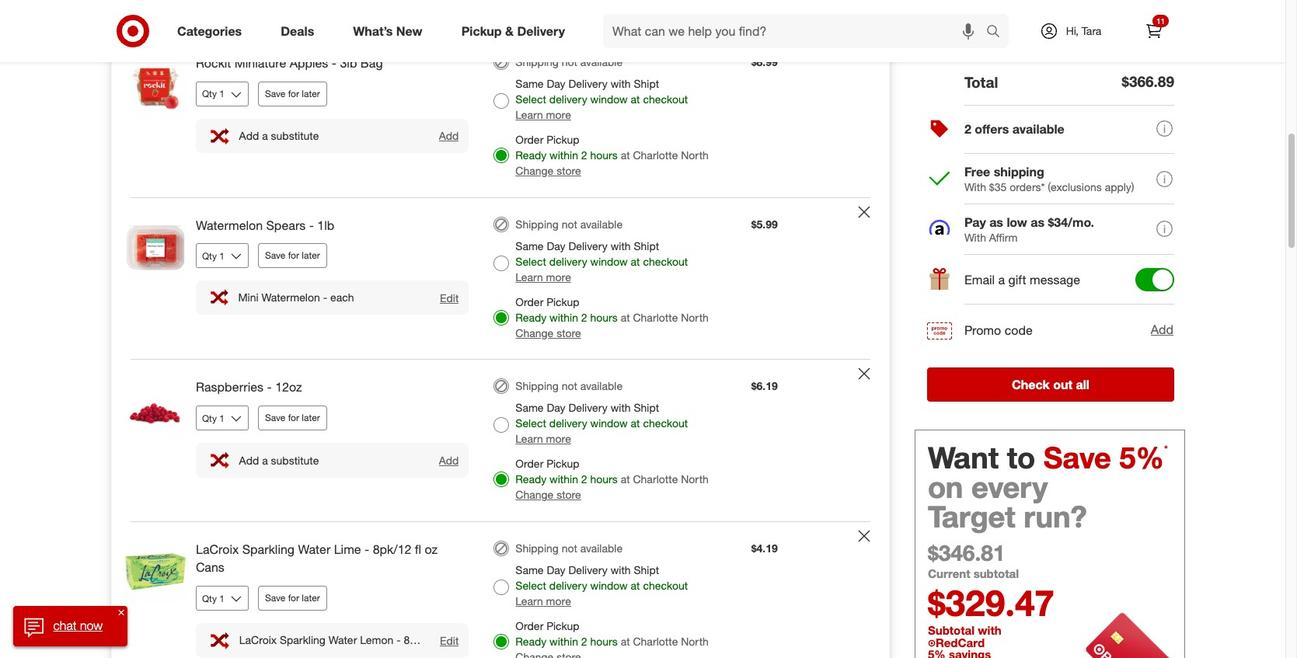 Task type: locate. For each thing, give the bounding box(es) containing it.
1 vertical spatial store pickup radio
[[494, 635, 509, 650]]

hi,
[[1066, 24, 1079, 37]]

1 store from the top
[[557, 164, 581, 177]]

for down spears
[[288, 250, 299, 261]]

change for 1lb
[[516, 326, 554, 339]]

same day delivery with shipt select delivery window at checkout learn more
[[516, 77, 688, 121], [516, 239, 688, 283], [516, 401, 688, 446], [516, 564, 688, 608]]

hours for rockit miniature apples - 3lb bag
[[590, 148, 618, 161]]

1 vertical spatial change store button
[[516, 325, 581, 341]]

1 hours from the top
[[590, 148, 618, 161]]

$20.08
[[1137, 25, 1174, 40]]

subtotal
[[974, 566, 1019, 581]]

cart item ready to fulfill group
[[112, 0, 889, 35], [112, 35, 889, 197], [112, 198, 889, 359], [112, 360, 889, 522], [112, 523, 889, 658]]

with inside pay as low as $34/mo. with affirm
[[965, 231, 986, 244]]

None radio
[[494, 93, 509, 109], [494, 255, 509, 271], [494, 580, 509, 596], [494, 93, 509, 109], [494, 255, 509, 271], [494, 580, 509, 596]]

change store button for -
[[516, 163, 581, 178]]

store
[[557, 164, 581, 177], [557, 326, 581, 339], [557, 488, 581, 502]]

2 north from the top
[[681, 311, 709, 324]]

0 vertical spatial edit
[[440, 291, 459, 304]]

order pickup ready within 2 hours at charlotte north change store for 1lb
[[516, 295, 709, 339]]

ready for raspberries - 12oz
[[516, 473, 547, 486]]

save for later for apples
[[265, 87, 320, 99]]

Store pickup radio
[[494, 147, 509, 163], [494, 310, 509, 325], [494, 472, 509, 488]]

1 vertical spatial fl
[[441, 634, 446, 647]]

-
[[332, 55, 337, 70], [309, 217, 314, 233], [323, 291, 327, 304], [267, 380, 272, 395], [365, 542, 369, 558], [397, 634, 401, 647]]

pay as low as $34/mo. with affirm
[[965, 214, 1094, 244]]

shipt for -
[[634, 77, 659, 90]]

to
[[1007, 440, 1035, 475]]

subtotal
[[928, 623, 975, 638]]

2 day from the top
[[547, 239, 566, 252]]

save for later button down 12oz
[[258, 406, 327, 431]]

learn more button for -
[[516, 107, 571, 123]]

with down free
[[965, 180, 986, 193]]

order for watermelon spears - 1lb
[[516, 295, 544, 308]]

order
[[516, 133, 544, 146], [516, 295, 544, 308], [516, 457, 544, 471], [516, 620, 544, 633]]

learn for -
[[516, 108, 543, 121]]

watermelon left spears
[[196, 217, 263, 233]]

day
[[547, 77, 566, 90], [547, 239, 566, 252], [547, 401, 566, 415], [547, 564, 566, 577]]

3 day from the top
[[547, 401, 566, 415]]

rockit miniature apples - 3lb bag image
[[124, 54, 187, 116]]

4 delivery from the top
[[549, 579, 587, 593]]

for down rockit miniature apples - 3lb bag
[[288, 87, 299, 99]]

1 order pickup ready within 2 hours at charlotte north change store from the top
[[516, 133, 709, 177]]

same day delivery with shipt select delivery window at checkout learn more for lime
[[516, 564, 688, 608]]

on down estimated taxes
[[1011, 45, 1024, 58]]

shipping not available for 1lb
[[516, 217, 623, 231]]

for
[[288, 87, 299, 99], [288, 250, 299, 261], [288, 412, 299, 424], [288, 592, 299, 604]]

0 vertical spatial substitute
[[271, 129, 319, 142]]

1 vertical spatial a
[[998, 272, 1005, 288]]

save
[[265, 87, 286, 99], [265, 250, 286, 261], [265, 412, 286, 424], [1044, 440, 1111, 475], [265, 592, 286, 604]]

1 save for later from the top
[[265, 87, 320, 99]]

more for -
[[546, 108, 571, 121]]

delivery for lacroix sparkling water lime - 8pk/12 fl oz cans
[[569, 564, 608, 577]]

- left the '1lb'
[[309, 217, 314, 233]]

2 vertical spatial a
[[262, 454, 268, 467]]

substitute down rockit miniature apples - 3lb bag
[[271, 129, 319, 142]]

1 vertical spatial lacroix
[[239, 634, 277, 647]]

3 later from the top
[[302, 412, 320, 424]]

0 vertical spatial 8pk/12
[[373, 542, 412, 558]]

water left lemon
[[329, 634, 357, 647]]

delivery
[[549, 92, 587, 105], [549, 255, 587, 268], [549, 417, 587, 430], [549, 579, 587, 593]]

3 for from the top
[[288, 412, 299, 424]]

affirm image
[[927, 217, 952, 242], [929, 220, 950, 235]]

shipt for 1lb
[[634, 239, 659, 252]]

2 store pickup radio from the top
[[494, 635, 509, 650]]

north for rockit miniature apples - 3lb bag
[[681, 148, 709, 161]]

2 select from the top
[[516, 255, 546, 268]]

0 vertical spatial change store button
[[516, 163, 581, 178]]

2 vertical spatial change store button
[[516, 488, 581, 503]]

8pk/12 right lemon
[[404, 634, 438, 647]]

2 for watermelon spears - 1lb
[[581, 311, 587, 324]]

delivery
[[517, 23, 565, 39], [569, 77, 608, 90], [569, 239, 608, 252], [569, 401, 608, 415], [569, 564, 608, 577]]

1 vertical spatial edit
[[440, 634, 459, 647]]

save down 12oz
[[265, 412, 286, 424]]

lemon
[[360, 634, 394, 647]]

categories link
[[164, 14, 261, 48]]

2 later from the top
[[302, 250, 320, 261]]

3 shipping not available from the top
[[516, 380, 623, 393]]

1 vertical spatial sparkling
[[280, 634, 326, 647]]

checkout for 1lb
[[643, 255, 688, 268]]

- right lime
[[365, 542, 369, 558]]

search
[[979, 25, 1017, 40]]

0 vertical spatial on
[[1011, 45, 1024, 58]]

same for lacroix sparkling water lime - 8pk/12 fl oz cans
[[516, 564, 544, 577]]

order for rockit miniature apples - 3lb bag
[[516, 133, 544, 146]]

oz inside lacroix sparkling water lime - 8pk/12 fl oz cans
[[425, 542, 438, 558]]

8pk/12 for lemon
[[404, 634, 438, 647]]

0 horizontal spatial as
[[990, 214, 1003, 230]]

3 north from the top
[[681, 473, 709, 486]]

0 vertical spatial a
[[262, 129, 268, 142]]

not for lime
[[562, 542, 577, 555]]

1 vertical spatial 8pk/12
[[404, 634, 438, 647]]

0 vertical spatial water
[[298, 542, 331, 558]]

✕
[[118, 608, 124, 617]]

1 ready from the top
[[516, 148, 547, 161]]

2 substitute from the top
[[271, 454, 319, 467]]

save for later for -
[[265, 250, 320, 261]]

shipping not available for lime
[[516, 542, 623, 555]]

1 more from the top
[[546, 108, 571, 121]]

4 save for later from the top
[[265, 592, 320, 604]]

0 vertical spatial store
[[557, 164, 581, 177]]

fl inside lacroix sparkling water lime - 8pk/12 fl oz cans
[[415, 542, 421, 558]]

more for lime
[[546, 595, 571, 608]]

email a gift message
[[965, 272, 1080, 288]]

1 vertical spatial cans
[[464, 634, 489, 647]]

save down lacroix sparkling water lime - 8pk/12 fl oz cans
[[265, 592, 286, 604]]

checkout
[[643, 92, 688, 105], [643, 255, 688, 268], [643, 417, 688, 430], [643, 579, 688, 593]]

for down lacroix sparkling water lime - 8pk/12 fl oz cans
[[288, 592, 299, 604]]

on every target run?
[[928, 469, 1087, 535]]

3 checkout from the top
[[643, 417, 688, 430]]

1 select from the top
[[516, 92, 546, 105]]

each
[[330, 291, 354, 304]]

2 vertical spatial add button
[[438, 453, 460, 468]]

a left gift
[[998, 272, 1005, 288]]

sparkling inside lacroix sparkling water lime - 8pk/12 fl oz cans
[[242, 542, 295, 558]]

within for rockit miniature apples - 3lb bag
[[550, 148, 578, 161]]

4 select from the top
[[516, 579, 546, 593]]

check out all button
[[927, 367, 1174, 402]]

2 learn more button from the top
[[516, 269, 571, 285]]

with inside the free shipping with $35 orders* (exclusions apply)
[[965, 180, 986, 193]]

lacroix sparkling water lemon - 8pk/12 fl oz cans
[[239, 634, 489, 647]]

1 vertical spatial edit button
[[439, 633, 460, 648]]

fl right lemon
[[441, 634, 446, 647]]

for for -
[[288, 250, 299, 261]]

4 more from the top
[[546, 595, 571, 608]]

0 vertical spatial fl
[[415, 542, 421, 558]]

change store button for 1lb
[[516, 325, 581, 341]]

save for later down rockit miniature apples - 3lb bag
[[265, 87, 320, 99]]

save for later down 12oz
[[265, 412, 320, 424]]

current
[[928, 566, 970, 581]]

2 window from the top
[[590, 255, 628, 268]]

2 with from the top
[[965, 231, 986, 244]]

1 not from the top
[[562, 55, 577, 68]]

8pk/12 for lime
[[373, 542, 412, 558]]

spears
[[266, 217, 306, 233]]

2 vertical spatial change
[[516, 488, 554, 502]]

1 save for later button from the top
[[258, 81, 327, 106]]

1 for from the top
[[288, 87, 299, 99]]

3 not from the top
[[562, 380, 577, 393]]

water left lime
[[298, 542, 331, 558]]

cans
[[196, 560, 225, 575], [464, 634, 489, 647]]

2 more from the top
[[546, 270, 571, 283]]

window for -
[[590, 92, 628, 105]]

0 vertical spatial sparkling
[[242, 542, 295, 558]]

pickup
[[461, 23, 502, 39], [547, 133, 580, 146], [547, 295, 580, 308], [547, 457, 580, 471], [547, 620, 580, 633]]

learn
[[516, 108, 543, 121], [516, 270, 543, 283], [516, 433, 543, 446], [516, 595, 543, 608]]

not for 1lb
[[562, 217, 577, 231]]

✕ button
[[115, 606, 127, 619]]

save for later button
[[258, 81, 327, 106], [258, 244, 327, 268], [258, 406, 327, 431], [258, 586, 327, 611]]

raspberries - 12oz link
[[196, 379, 469, 397]]

save for later button down lacroix sparkling water lime - 8pk/12 fl oz cans
[[258, 586, 327, 611]]

gift
[[1009, 272, 1026, 288]]

5 cart item ready to fulfill group from the top
[[112, 523, 889, 658]]

2 ready from the top
[[516, 311, 547, 324]]

deals link
[[268, 14, 334, 48]]

2 as from the left
[[1031, 214, 1045, 230]]

check
[[1012, 377, 1050, 392]]

2 offers available button
[[927, 105, 1174, 154]]

4 shipping not available from the top
[[516, 542, 623, 555]]

2 same from the top
[[516, 239, 544, 252]]

1 vertical spatial oz
[[449, 634, 461, 647]]

1 learn from the top
[[516, 108, 543, 121]]

as right low
[[1031, 214, 1045, 230]]

4 learn more button from the top
[[516, 594, 571, 610]]

4 save for later button from the top
[[258, 586, 327, 611]]

edit for lacroix sparkling water lime - 8pk/12 fl oz cans
[[440, 634, 459, 647]]

&
[[505, 23, 514, 39]]

1 same day delivery with shipt select delivery window at checkout learn more from the top
[[516, 77, 688, 121]]

None radio
[[494, 54, 509, 70], [494, 217, 509, 232], [494, 379, 509, 394], [494, 418, 509, 433], [494, 541, 509, 557], [494, 54, 509, 70], [494, 217, 509, 232], [494, 379, 509, 394], [494, 418, 509, 433], [494, 541, 509, 557]]

2 for from the top
[[288, 250, 299, 261]]

mini watermelon - each
[[238, 291, 354, 304]]

1 same from the top
[[516, 77, 544, 90]]

0 vertical spatial order pickup ready within 2 hours at charlotte north change store
[[516, 133, 709, 177]]

0 vertical spatial oz
[[425, 542, 438, 558]]

a down raspberries - 12oz
[[262, 454, 268, 467]]

2 order from the top
[[516, 295, 544, 308]]

1 change store button from the top
[[516, 163, 581, 178]]

0 vertical spatial watermelon
[[196, 217, 263, 233]]

cans inside lacroix sparkling water lime - 8pk/12 fl oz cans
[[196, 560, 225, 575]]

cart item ready to fulfill group containing lacroix sparkling water lime - 8pk/12 fl oz cans
[[112, 523, 889, 658]]

$35
[[989, 180, 1007, 193]]

free shipping with $35 orders* (exclusions apply)
[[965, 164, 1135, 193]]

2 order pickup ready within 2 hours at charlotte north change store from the top
[[516, 295, 709, 339]]

2 save for later from the top
[[265, 250, 320, 261]]

1 charlotte from the top
[[633, 148, 678, 161]]

1 vertical spatial substitute
[[271, 454, 319, 467]]

2 edit button from the top
[[439, 633, 460, 648]]

lacroix inside lacroix sparkling water lime - 8pk/12 fl oz cans
[[196, 542, 239, 558]]

1 horizontal spatial fl
[[441, 634, 446, 647]]

not
[[562, 55, 577, 68], [562, 217, 577, 231], [562, 380, 577, 393], [562, 542, 577, 555]]

edit button
[[439, 290, 460, 305], [439, 633, 460, 648]]

3 order from the top
[[516, 457, 544, 471]]

with for -
[[611, 77, 631, 90]]

store for 1lb
[[557, 326, 581, 339]]

8pk/12 right lime
[[373, 542, 412, 558]]

1 substitute from the top
[[271, 129, 319, 142]]

2 change from the top
[[516, 326, 554, 339]]

4 not from the top
[[562, 542, 577, 555]]

save for later down lacroix sparkling water lime - 8pk/12 fl oz cans
[[265, 592, 320, 604]]

affirm
[[989, 231, 1018, 244]]

1 later from the top
[[302, 87, 320, 99]]

add a substitute for miniature
[[239, 129, 319, 142]]

3lb
[[340, 55, 357, 70]]

save down rockit miniature apples - 3lb bag
[[265, 87, 286, 99]]

1 vertical spatial water
[[329, 634, 357, 647]]

substitute
[[271, 129, 319, 142], [271, 454, 319, 467]]

1 vertical spatial on
[[928, 469, 963, 505]]

not for -
[[562, 55, 577, 68]]

within
[[550, 148, 578, 161], [550, 311, 578, 324], [550, 473, 578, 486], [550, 635, 578, 649]]

0 vertical spatial store pickup radio
[[494, 147, 509, 163]]

5%
[[1120, 440, 1164, 475]]

cart item ready to fulfill group containing raspberries - 12oz
[[112, 360, 889, 522]]

4 later from the top
[[302, 592, 320, 604]]

1 horizontal spatial as
[[1031, 214, 1045, 230]]

2 checkout from the top
[[643, 255, 688, 268]]

- left "3lb"
[[332, 55, 337, 70]]

charlotte for rockit miniature apples - 3lb bag
[[633, 148, 678, 161]]

substitute down 12oz
[[271, 454, 319, 467]]

later down the '1lb'
[[302, 250, 320, 261]]

0 vertical spatial cans
[[196, 560, 225, 575]]

later down lacroix sparkling water lime - 8pk/12 fl oz cans
[[302, 592, 320, 604]]

chat now button
[[13, 606, 127, 647]]

2 vertical spatial store pickup radio
[[494, 472, 509, 488]]

raspberries - 12oz
[[196, 380, 302, 395]]

0 horizontal spatial oz
[[425, 542, 438, 558]]

2
[[965, 121, 972, 137], [581, 148, 587, 161], [581, 311, 587, 324], [581, 473, 587, 486], [581, 635, 587, 649]]

day for lime
[[547, 564, 566, 577]]

1 shipping not available from the top
[[516, 55, 623, 68]]

4 for from the top
[[288, 592, 299, 604]]

shipping
[[977, 4, 1020, 17], [516, 55, 559, 68], [516, 217, 559, 231], [516, 380, 559, 393], [516, 542, 559, 555]]

save for later button down spears
[[258, 244, 327, 268]]

1 horizontal spatial oz
[[449, 634, 461, 647]]

message
[[1030, 272, 1080, 288]]

3 charlotte from the top
[[633, 473, 678, 486]]

1 change from the top
[[516, 164, 554, 177]]

3 select from the top
[[516, 417, 546, 430]]

4 same from the top
[[516, 564, 544, 577]]

4 learn from the top
[[516, 595, 543, 608]]

1 day from the top
[[547, 77, 566, 90]]

1 vertical spatial order pickup ready within 2 hours at charlotte north change store
[[516, 295, 709, 339]]

order pickup
[[516, 620, 580, 633]]

3 change from the top
[[516, 488, 554, 502]]

tara
[[1082, 24, 1102, 37]]

sparkling for lime
[[242, 542, 295, 558]]

1 vertical spatial store
[[557, 326, 581, 339]]

2 store pickup radio from the top
[[494, 310, 509, 325]]

What can we help you find? suggestions appear below search field
[[603, 14, 990, 48]]

north
[[681, 148, 709, 161], [681, 311, 709, 324], [681, 473, 709, 486], [681, 635, 709, 649]]

fl right lime
[[415, 542, 421, 558]]

3 within from the top
[[550, 473, 578, 486]]

more
[[546, 108, 571, 121], [546, 270, 571, 283], [546, 433, 571, 446], [546, 595, 571, 608]]

3 save for later from the top
[[265, 412, 320, 424]]

2 not from the top
[[562, 217, 577, 231]]

as up affirm at the right of page
[[990, 214, 1003, 230]]

later down raspberries - 12oz link
[[302, 412, 320, 424]]

1 vertical spatial store pickup radio
[[494, 310, 509, 325]]

for down 12oz
[[288, 412, 299, 424]]

$346.81
[[928, 539, 1005, 566]]

2 delivery from the top
[[549, 255, 587, 268]]

edit button for watermelon spears - 1lb
[[439, 290, 460, 305]]

4 cart item ready to fulfill group from the top
[[112, 360, 889, 522]]

1 vertical spatial with
[[965, 231, 986, 244]]

- inside lacroix sparkling water lime - 8pk/12 fl oz cans
[[365, 542, 369, 558]]

run?
[[1024, 499, 1087, 535]]

2 vertical spatial store
[[557, 488, 581, 502]]

1 shipt from the top
[[634, 77, 659, 90]]

window for lime
[[590, 579, 628, 593]]

save for -
[[265, 87, 286, 99]]

2 learn from the top
[[516, 270, 543, 283]]

2 vertical spatial order pickup ready within 2 hours at charlotte north change store
[[516, 457, 709, 502]]

1 checkout from the top
[[643, 92, 688, 105]]

3 learn from the top
[[516, 433, 543, 446]]

all
[[1076, 377, 1090, 392]]

cart item ready to fulfill group containing watermelon spears - 1lb
[[112, 198, 889, 359]]

0 vertical spatial with
[[965, 180, 986, 193]]

charlotte
[[633, 148, 678, 161], [633, 311, 678, 324], [633, 473, 678, 486], [633, 635, 678, 649]]

pay
[[965, 214, 986, 230]]

window for 1lb
[[590, 255, 628, 268]]

0 horizontal spatial on
[[928, 469, 963, 505]]

Store pickup radio
[[494, 0, 509, 1], [494, 635, 509, 650]]

add button
[[438, 128, 460, 143], [1150, 320, 1174, 340], [438, 453, 460, 468]]

checkout for -
[[643, 92, 688, 105]]

based
[[977, 45, 1008, 58]]

2 edit from the top
[[440, 634, 459, 647]]

save down watermelon spears - 1lb
[[265, 250, 286, 261]]

select
[[516, 92, 546, 105], [516, 255, 546, 268], [516, 417, 546, 430], [516, 579, 546, 593]]

delivery for -
[[549, 92, 587, 105]]

save for later down spears
[[265, 250, 320, 261]]

0 vertical spatial add a substitute
[[239, 129, 319, 142]]

1 vertical spatial change
[[516, 326, 554, 339]]

check out all
[[1012, 377, 1090, 392]]

order for raspberries - 12oz
[[516, 457, 544, 471]]

delivery for watermelon spears - 1lb
[[569, 239, 608, 252]]

taxes
[[1024, 25, 1054, 40]]

shipping for rockit miniature apples - 3lb bag
[[516, 55, 559, 68]]

0 vertical spatial store pickup radio
[[494, 0, 509, 1]]

8pk/12 inside lacroix sparkling water lime - 8pk/12 fl oz cans
[[373, 542, 412, 558]]

1 vertical spatial add a substitute
[[239, 454, 319, 467]]

available inside button
[[1013, 121, 1065, 137]]

0 vertical spatial edit button
[[439, 290, 460, 305]]

later down apples
[[302, 87, 320, 99]]

- right lemon
[[397, 634, 401, 647]]

3 order pickup ready within 2 hours at charlotte north change store from the top
[[516, 457, 709, 502]]

with down pay
[[965, 231, 986, 244]]

pickup for watermelon spears - 1lb
[[547, 295, 580, 308]]

3 save for later button from the top
[[258, 406, 327, 431]]

3 ready from the top
[[516, 473, 547, 486]]

1 window from the top
[[590, 92, 628, 105]]

add a substitute down 12oz
[[239, 454, 319, 467]]

0 vertical spatial lacroix
[[196, 542, 239, 558]]

water inside lacroix sparkling water lime - 8pk/12 fl oz cans
[[298, 542, 331, 558]]

3 hours from the top
[[590, 473, 618, 486]]

11
[[1156, 16, 1165, 26]]

0 horizontal spatial fl
[[415, 542, 421, 558]]

ready for rockit miniature apples - 3lb bag
[[516, 148, 547, 161]]

shipt for lime
[[634, 564, 659, 577]]

watermelon right mini
[[262, 291, 320, 304]]

0 vertical spatial change
[[516, 164, 554, 177]]

delivery for rockit miniature apples - 3lb bag
[[569, 77, 608, 90]]

3 cart item ready to fulfill group from the top
[[112, 198, 889, 359]]

a down miniature at the left
[[262, 129, 268, 142]]

with
[[965, 180, 986, 193], [965, 231, 986, 244]]

4 window from the top
[[590, 579, 628, 593]]

2 save for later button from the top
[[258, 244, 327, 268]]

on left every
[[928, 469, 963, 505]]

2 cart item ready to fulfill group from the top
[[112, 35, 889, 197]]

add a substitute down rockit miniature apples - 3lb bag
[[239, 129, 319, 142]]

1 horizontal spatial cans
[[464, 634, 489, 647]]

oz
[[425, 542, 438, 558], [449, 634, 461, 647]]

save for later
[[265, 87, 320, 99], [265, 250, 320, 261], [265, 412, 320, 424], [265, 592, 320, 604]]

save for later button down rockit miniature apples - 3lb bag
[[258, 81, 327, 106]]

watermelon
[[196, 217, 263, 233], [262, 291, 320, 304]]

later for -
[[302, 250, 320, 261]]

save for 1lb
[[265, 250, 286, 261]]

same
[[516, 77, 544, 90], [516, 239, 544, 252], [516, 401, 544, 415], [516, 564, 544, 577]]

want to save 5% *
[[928, 440, 1168, 475]]

same for raspberries - 12oz
[[516, 401, 544, 415]]

1 edit button from the top
[[439, 290, 460, 305]]

0 horizontal spatial cans
[[196, 560, 225, 575]]

north for raspberries - 12oz
[[681, 473, 709, 486]]

2 store from the top
[[557, 326, 581, 339]]

0 vertical spatial add button
[[438, 128, 460, 143]]

edit
[[440, 291, 459, 304], [440, 634, 459, 647]]



Task type: describe. For each thing, give the bounding box(es) containing it.
categories
[[177, 23, 242, 39]]

*
[[1164, 443, 1168, 454]]

chat now dialog
[[13, 606, 127, 647]]

save for later for water
[[265, 592, 320, 604]]

north for watermelon spears - 1lb
[[681, 311, 709, 324]]

search button
[[979, 14, 1017, 51]]

based on
[[977, 45, 1027, 58]]

1 cart item ready to fulfill group from the top
[[112, 0, 889, 35]]

code
[[1005, 322, 1033, 338]]

1 vertical spatial watermelon
[[262, 291, 320, 304]]

for for 12oz
[[288, 412, 299, 424]]

fl for lacroix sparkling water lime - 8pk/12 fl oz cans
[[415, 542, 421, 558]]

select for lime
[[516, 579, 546, 593]]

oz for lacroix sparkling water lime - 8pk/12 fl oz cans
[[425, 542, 438, 558]]

same day delivery with shipt select delivery window at checkout learn more for -
[[516, 77, 688, 121]]

2 offers available
[[965, 121, 1065, 137]]

with for 1lb
[[611, 239, 631, 252]]

save for later button for water
[[258, 586, 327, 611]]

save right to
[[1044, 440, 1111, 475]]

3 same day delivery with shipt select delivery window at checkout learn more from the top
[[516, 401, 688, 446]]

ready within 2 hours at charlotte north
[[516, 635, 709, 649]]

(exclusions
[[1048, 180, 1102, 193]]

fl for lacroix sparkling water lemon - 8pk/12 fl oz cans
[[441, 634, 446, 647]]

available for raspberries - 12oz
[[581, 380, 623, 393]]

later for apples
[[302, 87, 320, 99]]

for for water
[[288, 592, 299, 604]]

promo
[[965, 322, 1001, 338]]

cans for lacroix sparkling water lime - 8pk/12 fl oz cans
[[196, 560, 225, 575]]

order pickup ready within 2 hours at charlotte north change store for -
[[516, 133, 709, 177]]

$5.99
[[751, 217, 778, 231]]

learn for lime
[[516, 595, 543, 608]]

substitute for 12oz
[[271, 454, 319, 467]]

available for lacroix sparkling water lime - 8pk/12 fl oz cans
[[581, 542, 623, 555]]

learn more button for lime
[[516, 594, 571, 610]]

what's new
[[353, 23, 423, 39]]

available for rockit miniature apples - 3lb bag
[[581, 55, 623, 68]]

subtotal with
[[928, 623, 1005, 638]]

2 inside button
[[965, 121, 972, 137]]

learn for 1lb
[[516, 270, 543, 283]]

$34/mo.
[[1048, 214, 1094, 230]]

lacroix sparkling water lime - 8pk/12 fl oz cans link
[[196, 541, 469, 577]]

shipping for raspberries - 12oz
[[516, 380, 559, 393]]

out
[[1053, 377, 1073, 392]]

ready for watermelon spears - 1lb
[[516, 311, 547, 324]]

cart item ready to fulfill group containing rockit miniature apples - 3lb bag
[[112, 35, 889, 197]]

3 learn more button from the top
[[516, 432, 571, 447]]

same day delivery with shipt select delivery window at checkout learn more for 1lb
[[516, 239, 688, 283]]

4 hours from the top
[[590, 635, 618, 649]]

$366.89
[[1122, 73, 1174, 90]]

$6.19
[[751, 380, 778, 393]]

chat now
[[53, 618, 103, 634]]

- left 12oz
[[267, 380, 272, 395]]

shipping for lacroix sparkling water lime - 8pk/12 fl oz cans
[[516, 542, 559, 555]]

offers
[[975, 121, 1009, 137]]

shipping
[[994, 164, 1044, 179]]

redcard
[[936, 636, 985, 651]]

water for lemon
[[329, 634, 357, 647]]

1 horizontal spatial on
[[1011, 45, 1024, 58]]

estimated
[[965, 25, 1021, 40]]

email
[[965, 272, 995, 288]]

every
[[972, 469, 1048, 505]]

1 as from the left
[[990, 214, 1003, 230]]

save for later for 12oz
[[265, 412, 320, 424]]

11 link
[[1137, 14, 1171, 48]]

add button for rockit miniature apples - 3lb bag
[[438, 128, 460, 143]]

3 change store button from the top
[[516, 488, 581, 503]]

free
[[965, 164, 990, 179]]

save for later button for -
[[258, 244, 327, 268]]

3 window from the top
[[590, 417, 628, 430]]

later for water
[[302, 592, 320, 604]]

4 ready from the top
[[516, 635, 547, 649]]

store for -
[[557, 164, 581, 177]]

rockit miniature apples - 3lb bag
[[196, 55, 383, 70]]

lime
[[334, 542, 361, 558]]

shipping not available for -
[[516, 55, 623, 68]]

later for 12oz
[[302, 412, 320, 424]]

day for -
[[547, 77, 566, 90]]

with for lime
[[611, 564, 631, 577]]

- inside 'link'
[[332, 55, 337, 70]]

select for -
[[516, 92, 546, 105]]

3 more from the top
[[546, 433, 571, 446]]

day for 1lb
[[547, 239, 566, 252]]

rockit miniature apples - 3lb bag link
[[196, 54, 469, 72]]

more for 1lb
[[546, 270, 571, 283]]

watermelon spears - 1lb image
[[124, 217, 187, 279]]

edit for watermelon spears - 1lb
[[440, 291, 459, 304]]

bag
[[361, 55, 383, 70]]

estimated taxes
[[965, 25, 1054, 40]]

delivery for 1lb
[[549, 255, 587, 268]]

a for apples
[[262, 129, 268, 142]]

3 delivery from the top
[[549, 417, 587, 430]]

oz for lacroix sparkling water lemon - 8pk/12 fl oz cans
[[449, 634, 461, 647]]

miniature
[[235, 55, 286, 70]]

apply)
[[1105, 180, 1135, 193]]

add button for raspberries - 12oz
[[438, 453, 460, 468]]

4 within from the top
[[550, 635, 578, 649]]

deals
[[281, 23, 314, 39]]

promo code
[[965, 322, 1033, 338]]

chat
[[53, 618, 77, 634]]

4 charlotte from the top
[[633, 635, 678, 649]]

total
[[965, 73, 998, 91]]

- left each
[[323, 291, 327, 304]]

$8.99
[[751, 55, 778, 68]]

water for lime
[[298, 542, 331, 558]]

now
[[80, 618, 103, 634]]

apples
[[290, 55, 328, 70]]

select for 1lb
[[516, 255, 546, 268]]

1 store pickup radio from the top
[[494, 0, 509, 1]]

pickup & delivery
[[461, 23, 565, 39]]

$346.81 current subtotal $329.47
[[928, 539, 1055, 625]]

save for lime
[[265, 592, 286, 604]]

delivery for lime
[[549, 579, 587, 593]]

3 shipt from the top
[[634, 401, 659, 415]]

for for apples
[[288, 87, 299, 99]]

3 store pickup radio from the top
[[494, 472, 509, 488]]

lacroix sparkling water lime - 8pk/12 fl oz cans image
[[124, 541, 187, 603]]

12oz
[[275, 380, 302, 395]]

1lb
[[317, 217, 334, 233]]

lacroix for lacroix sparkling water lime - 8pk/12 fl oz cans
[[196, 542, 239, 558]]

lacroix sparkling water lime - 8pk/12 fl oz cans
[[196, 542, 438, 575]]

watermelon spears - 1lb link
[[196, 217, 469, 234]]

add a substitute for -
[[239, 454, 319, 467]]

4 order from the top
[[516, 620, 544, 633]]

hours for watermelon spears - 1lb
[[590, 311, 618, 324]]

low
[[1007, 214, 1027, 230]]

hours for raspberries - 12oz
[[590, 473, 618, 486]]

store pickup radio for 1lb
[[494, 310, 509, 325]]

2 for rockit miniature apples - 3lb bag
[[581, 148, 587, 161]]

mini
[[238, 291, 259, 304]]

$4.19
[[751, 542, 778, 555]]

pickup & delivery link
[[448, 14, 585, 48]]

sparkling for lemon
[[280, 634, 326, 647]]

target
[[928, 499, 1016, 535]]

orders*
[[1010, 180, 1045, 193]]

4 north from the top
[[681, 635, 709, 649]]

raspberries
[[196, 380, 264, 395]]

1 vertical spatial add button
[[1150, 320, 1174, 340]]

want
[[928, 440, 999, 475]]

on inside the on every target run?
[[928, 469, 963, 505]]

lacroix for lacroix sparkling water lemon - 8pk/12 fl oz cans
[[239, 634, 277, 647]]

charlotte for watermelon spears - 1lb
[[633, 311, 678, 324]]

raspberries - 12oz image
[[124, 379, 187, 441]]

save for later button for apples
[[258, 81, 327, 106]]

what's
[[353, 23, 393, 39]]

shipping for watermelon spears - 1lb
[[516, 217, 559, 231]]

charlotte for raspberries - 12oz
[[633, 473, 678, 486]]

cans for lacroix sparkling water lemon - 8pk/12 fl oz cans
[[464, 634, 489, 647]]

pickup for raspberries - 12oz
[[547, 457, 580, 471]]

new
[[396, 23, 423, 39]]

what's new link
[[340, 14, 442, 48]]

$329.47
[[928, 581, 1055, 625]]

change for -
[[516, 164, 554, 177]]

checkout for lime
[[643, 579, 688, 593]]

rockit
[[196, 55, 231, 70]]

3 store from the top
[[557, 488, 581, 502]]

watermelon spears - 1lb
[[196, 217, 334, 233]]



Task type: vqa. For each thing, say whether or not it's contained in the screenshot.
This
no



